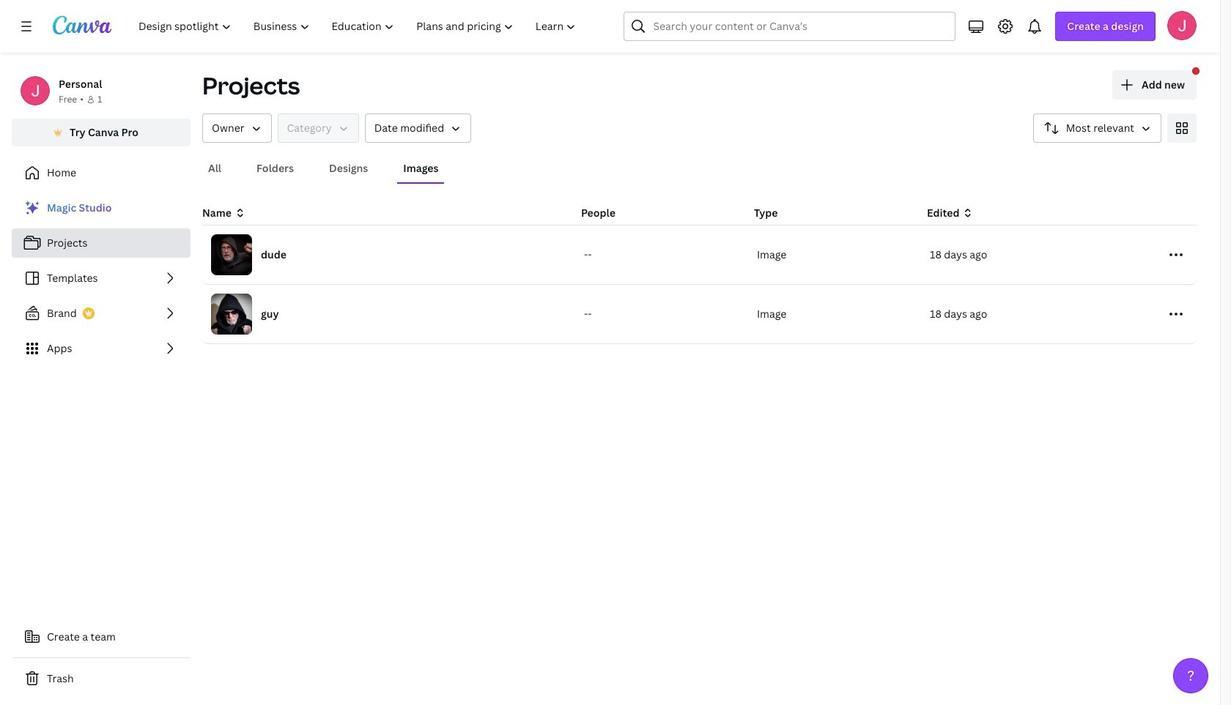 Task type: locate. For each thing, give the bounding box(es) containing it.
list
[[12, 194, 191, 364]]

None search field
[[624, 12, 956, 41]]

Search search field
[[653, 12, 927, 40]]

Owner button
[[202, 114, 272, 143]]

Date modified button
[[365, 114, 471, 143]]

top level navigation element
[[129, 12, 589, 41]]

james peterson image
[[1168, 11, 1197, 40]]



Task type: vqa. For each thing, say whether or not it's contained in the screenshot.
group
no



Task type: describe. For each thing, give the bounding box(es) containing it.
Category button
[[277, 114, 359, 143]]

Sort by button
[[1033, 114, 1162, 143]]



